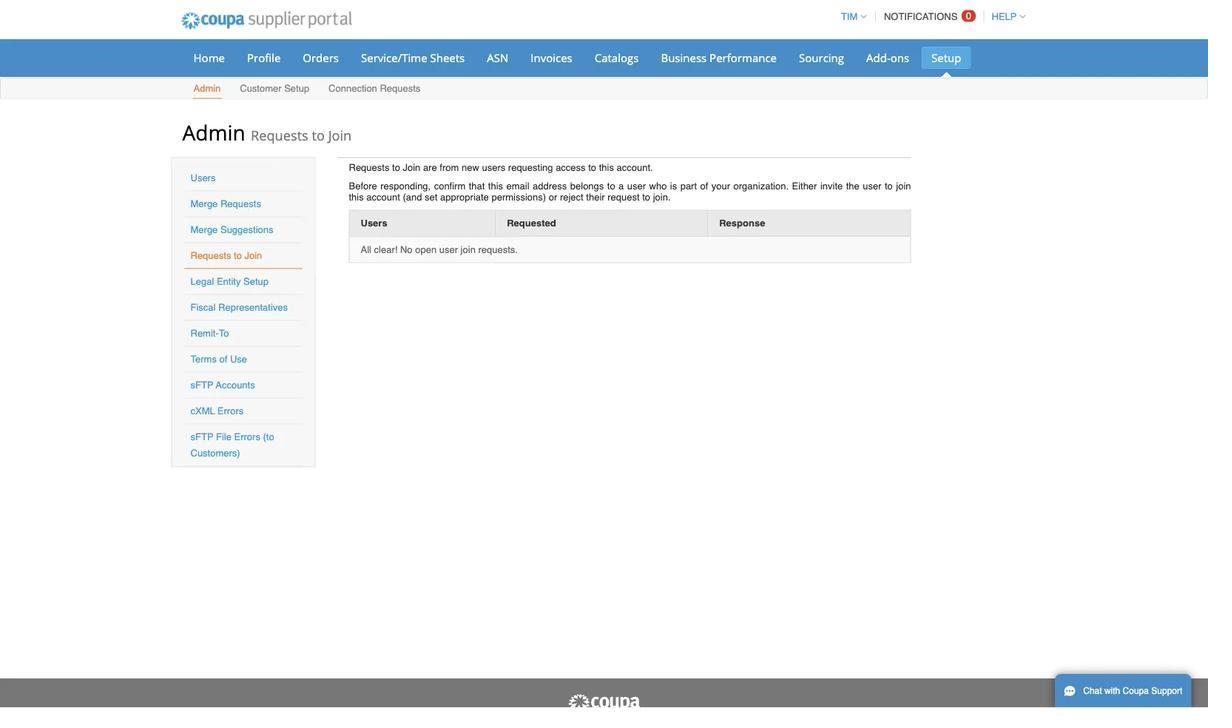 Task type: locate. For each thing, give the bounding box(es) containing it.
requests down service/time in the top left of the page
[[380, 83, 421, 94]]

invoices
[[531, 50, 573, 65]]

0 vertical spatial of
[[700, 180, 709, 191]]

use
[[230, 354, 247, 365]]

merge for merge suggestions
[[191, 224, 218, 235]]

account.
[[617, 162, 653, 173]]

1 horizontal spatial of
[[700, 180, 709, 191]]

sftp up customers)
[[191, 431, 213, 443]]

1 vertical spatial join
[[461, 244, 476, 255]]

terms of use
[[191, 354, 247, 365]]

to inside admin requests to join
[[312, 126, 325, 144]]

of right part
[[700, 180, 709, 191]]

0 vertical spatial merge
[[191, 198, 218, 209]]

this down users
[[488, 180, 503, 191]]

requests down customer setup link
[[251, 126, 308, 144]]

users up 'all'
[[361, 218, 388, 229]]

requests up before
[[349, 162, 390, 173]]

either
[[792, 180, 817, 191]]

sftp up cxml
[[191, 380, 213, 391]]

merge down merge requests 'link'
[[191, 224, 218, 235]]

0 horizontal spatial coupa supplier portal image
[[171, 2, 362, 39]]

fiscal representatives link
[[191, 302, 288, 313]]

to
[[219, 328, 229, 339]]

chat with coupa support
[[1084, 686, 1183, 696]]

1 horizontal spatial setup
[[284, 83, 309, 94]]

appropriate
[[440, 191, 489, 202]]

customers)
[[191, 448, 240, 459]]

errors down accounts
[[217, 406, 244, 417]]

requests inside admin requests to join
[[251, 126, 308, 144]]

sftp
[[191, 380, 213, 391], [191, 431, 213, 443]]

entity
[[217, 276, 241, 287]]

set
[[425, 191, 438, 202]]

customer
[[240, 83, 282, 94]]

errors left (to
[[234, 431, 260, 443]]

merge suggestions
[[191, 224, 273, 235]]

2 horizontal spatial this
[[599, 162, 614, 173]]

connection requests
[[329, 83, 421, 94]]

business
[[661, 50, 707, 65]]

suggestions
[[221, 224, 273, 235]]

1 horizontal spatial this
[[488, 180, 503, 191]]

legal
[[191, 276, 214, 287]]

0 vertical spatial admin
[[194, 83, 221, 94]]

2 horizontal spatial setup
[[932, 50, 962, 65]]

merge down the users link
[[191, 198, 218, 209]]

admin down "home" link on the left of page
[[194, 83, 221, 94]]

0 horizontal spatial join
[[245, 250, 262, 261]]

remit-to
[[191, 328, 229, 339]]

0 horizontal spatial this
[[349, 191, 364, 202]]

a
[[619, 180, 624, 191]]

admin down admin link
[[182, 118, 245, 146]]

sftp inside sftp file errors (to customers)
[[191, 431, 213, 443]]

1 vertical spatial join
[[403, 162, 421, 173]]

join down suggestions
[[245, 250, 262, 261]]

0 vertical spatial join
[[896, 180, 911, 191]]

sftp accounts link
[[191, 380, 255, 391]]

errors inside sftp file errors (to customers)
[[234, 431, 260, 443]]

their
[[586, 191, 605, 202]]

setup up representatives
[[244, 276, 269, 287]]

merge requests
[[191, 198, 261, 209]]

tim link
[[835, 11, 867, 22]]

join right the
[[896, 180, 911, 191]]

of left use at the left
[[219, 354, 227, 365]]

join down connection
[[328, 126, 352, 144]]

join left are
[[403, 162, 421, 173]]

2 sftp from the top
[[191, 431, 213, 443]]

1 horizontal spatial coupa supplier portal image
[[567, 693, 641, 708]]

invite
[[821, 180, 843, 191]]

before
[[349, 180, 377, 191]]

catalogs link
[[585, 47, 649, 69]]

0 horizontal spatial users
[[191, 172, 216, 184]]

sftp for sftp file errors (to customers)
[[191, 431, 213, 443]]

setup
[[932, 50, 962, 65], [284, 83, 309, 94], [244, 276, 269, 287]]

requests up suggestions
[[221, 198, 261, 209]]

user right the a
[[627, 180, 646, 191]]

with
[[1105, 686, 1121, 696]]

setup right customer
[[284, 83, 309, 94]]

account
[[367, 191, 400, 202]]

requested
[[507, 218, 556, 229]]

2 vertical spatial setup
[[244, 276, 269, 287]]

user
[[627, 180, 646, 191], [863, 180, 882, 191], [439, 244, 458, 255]]

belongs
[[570, 180, 604, 191]]

users up merge requests
[[191, 172, 216, 184]]

add-ons link
[[857, 47, 919, 69]]

user right open
[[439, 244, 458, 255]]

this left account
[[349, 191, 364, 202]]

1 sftp from the top
[[191, 380, 213, 391]]

coupa supplier portal image
[[171, 2, 362, 39], [567, 693, 641, 708]]

admin
[[194, 83, 221, 94], [182, 118, 245, 146]]

2 horizontal spatial join
[[403, 162, 421, 173]]

join inside admin requests to join
[[328, 126, 352, 144]]

1 vertical spatial admin
[[182, 118, 245, 146]]

asn link
[[478, 47, 518, 69]]

0 vertical spatial setup
[[932, 50, 962, 65]]

orders
[[303, 50, 339, 65]]

confirm
[[434, 180, 466, 191]]

0 vertical spatial errors
[[217, 406, 244, 417]]

1 vertical spatial of
[[219, 354, 227, 365]]

2 vertical spatial join
[[245, 250, 262, 261]]

or
[[549, 191, 558, 202]]

your
[[712, 180, 731, 191]]

who
[[649, 180, 667, 191]]

1 vertical spatial users
[[361, 218, 388, 229]]

join left requests.
[[461, 244, 476, 255]]

all clear! no open user join requests.
[[361, 244, 518, 255]]

1 merge from the top
[[191, 198, 218, 209]]

0 vertical spatial join
[[328, 126, 352, 144]]

1 vertical spatial coupa supplier portal image
[[567, 693, 641, 708]]

access
[[556, 162, 586, 173]]

1 vertical spatial sftp
[[191, 431, 213, 443]]

1 horizontal spatial join
[[328, 126, 352, 144]]

join inside requests to join are from new users requesting access to this account. before responding, confirm that this email address belongs to a user who is part of your organization. either invite the user to join this account (and set appropriate permissions) or reject their request to join.
[[896, 180, 911, 191]]

0 vertical spatial coupa supplier portal image
[[171, 2, 362, 39]]

asn
[[487, 50, 509, 65]]

user right the
[[863, 180, 882, 191]]

legal entity setup link
[[191, 276, 269, 287]]

new
[[462, 162, 479, 173]]

join inside requests to join are from new users requesting access to this account. before responding, confirm that this email address belongs to a user who is part of your organization. either invite the user to join this account (and set appropriate permissions) or reject their request to join.
[[403, 162, 421, 173]]

help
[[992, 11, 1017, 22]]

requests for connection
[[380, 83, 421, 94]]

0 horizontal spatial of
[[219, 354, 227, 365]]

1 vertical spatial merge
[[191, 224, 218, 235]]

cxml
[[191, 406, 215, 417]]

profile link
[[238, 47, 290, 69]]

remit-
[[191, 328, 219, 339]]

customer setup link
[[239, 80, 310, 99]]

chat
[[1084, 686, 1102, 696]]

setup down notifications 0
[[932, 50, 962, 65]]

2 merge from the top
[[191, 224, 218, 235]]

file
[[216, 431, 232, 443]]

requests for admin
[[251, 126, 308, 144]]

ons
[[891, 50, 910, 65]]

clear!
[[374, 244, 398, 255]]

sftp accounts
[[191, 380, 255, 391]]

navigation
[[835, 2, 1026, 31]]

all
[[361, 244, 371, 255]]

admin for admin
[[194, 83, 221, 94]]

join
[[328, 126, 352, 144], [403, 162, 421, 173], [245, 250, 262, 261]]

merge for merge requests
[[191, 198, 218, 209]]

this up belongs
[[599, 162, 614, 173]]

1 vertical spatial setup
[[284, 83, 309, 94]]

1 vertical spatial errors
[[234, 431, 260, 443]]

responding,
[[381, 180, 431, 191]]

0 vertical spatial sftp
[[191, 380, 213, 391]]

1 horizontal spatial join
[[896, 180, 911, 191]]



Task type: vqa. For each thing, say whether or not it's contained in the screenshot.
setup
yes



Task type: describe. For each thing, give the bounding box(es) containing it.
admin requests to join
[[182, 118, 352, 146]]

permissions)
[[492, 191, 546, 202]]

join.
[[653, 191, 671, 202]]

fiscal representatives
[[191, 302, 288, 313]]

sftp for sftp accounts
[[191, 380, 213, 391]]

connection
[[329, 83, 377, 94]]

open
[[415, 244, 437, 255]]

home link
[[184, 47, 235, 69]]

representatives
[[218, 302, 288, 313]]

invoices link
[[521, 47, 582, 69]]

add-
[[867, 50, 891, 65]]

accounts
[[216, 380, 255, 391]]

sheets
[[430, 50, 465, 65]]

performance
[[710, 50, 777, 65]]

0
[[966, 10, 972, 21]]

coupa
[[1123, 686, 1149, 696]]

service/time sheets
[[361, 50, 465, 65]]

organization.
[[734, 180, 789, 191]]

service/time sheets link
[[352, 47, 475, 69]]

merge suggestions link
[[191, 224, 273, 235]]

of inside requests to join are from new users requesting access to this account. before responding, confirm that this email address belongs to a user who is part of your organization. either invite the user to join this account (and set appropriate permissions) or reject their request to join.
[[700, 180, 709, 191]]

notifications 0
[[884, 10, 972, 22]]

requests inside requests to join are from new users requesting access to this account. before responding, confirm that this email address belongs to a user who is part of your organization. either invite the user to join this account (and set appropriate permissions) or reject their request to join.
[[349, 162, 390, 173]]

2 horizontal spatial user
[[863, 180, 882, 191]]

catalogs
[[595, 50, 639, 65]]

customer setup
[[240, 83, 309, 94]]

0 horizontal spatial join
[[461, 244, 476, 255]]

cxml errors link
[[191, 406, 244, 417]]

setup link
[[922, 47, 971, 69]]

requests to join are from new users requesting access to this account. before responding, confirm that this email address belongs to a user who is part of your organization. either invite the user to join this account (and set appropriate permissions) or reject their request to join.
[[349, 162, 911, 202]]

connection requests link
[[328, 80, 421, 99]]

navigation containing notifications 0
[[835, 2, 1026, 31]]

1 horizontal spatial user
[[627, 180, 646, 191]]

requests for merge
[[221, 198, 261, 209]]

notifications
[[884, 11, 958, 22]]

request
[[608, 191, 640, 202]]

part
[[681, 180, 697, 191]]

from
[[440, 162, 459, 173]]

is
[[670, 180, 677, 191]]

sourcing link
[[790, 47, 854, 69]]

chat with coupa support button
[[1055, 674, 1192, 708]]

terms
[[191, 354, 217, 365]]

email
[[507, 180, 530, 191]]

the
[[846, 180, 860, 191]]

business performance link
[[652, 47, 787, 69]]

join for requests to join
[[245, 250, 262, 261]]

home
[[194, 50, 225, 65]]

terms of use link
[[191, 354, 247, 365]]

reject
[[560, 191, 584, 202]]

1 horizontal spatial users
[[361, 218, 388, 229]]

sftp file errors (to customers)
[[191, 431, 274, 459]]

that
[[469, 180, 485, 191]]

users
[[482, 162, 506, 173]]

profile
[[247, 50, 281, 65]]

orders link
[[293, 47, 349, 69]]

address
[[533, 180, 567, 191]]

sourcing
[[799, 50, 844, 65]]

sftp file errors (to customers) link
[[191, 431, 274, 459]]

tim
[[841, 11, 858, 22]]

response
[[720, 218, 766, 229]]

0 horizontal spatial user
[[439, 244, 458, 255]]

help link
[[985, 11, 1026, 22]]

0 horizontal spatial setup
[[244, 276, 269, 287]]

no
[[400, 244, 413, 255]]

0 vertical spatial users
[[191, 172, 216, 184]]

join for requests to join are from new users requesting access to this account. before responding, confirm that this email address belongs to a user who is part of your organization. either invite the user to join this account (and set appropriate permissions) or reject their request to join.
[[403, 162, 421, 173]]

(to
[[263, 431, 274, 443]]

legal entity setup
[[191, 276, 269, 287]]

requests to join
[[191, 250, 262, 261]]

add-ons
[[867, 50, 910, 65]]

admin for admin requests to join
[[182, 118, 245, 146]]

business performance
[[661, 50, 777, 65]]

are
[[423, 162, 437, 173]]

support
[[1152, 686, 1183, 696]]

admin link
[[193, 80, 222, 99]]

requests up legal on the top
[[191, 250, 231, 261]]

requests to join link
[[191, 250, 262, 261]]

cxml errors
[[191, 406, 244, 417]]

requests.
[[478, 244, 518, 255]]

requesting
[[508, 162, 553, 173]]

service/time
[[361, 50, 427, 65]]



